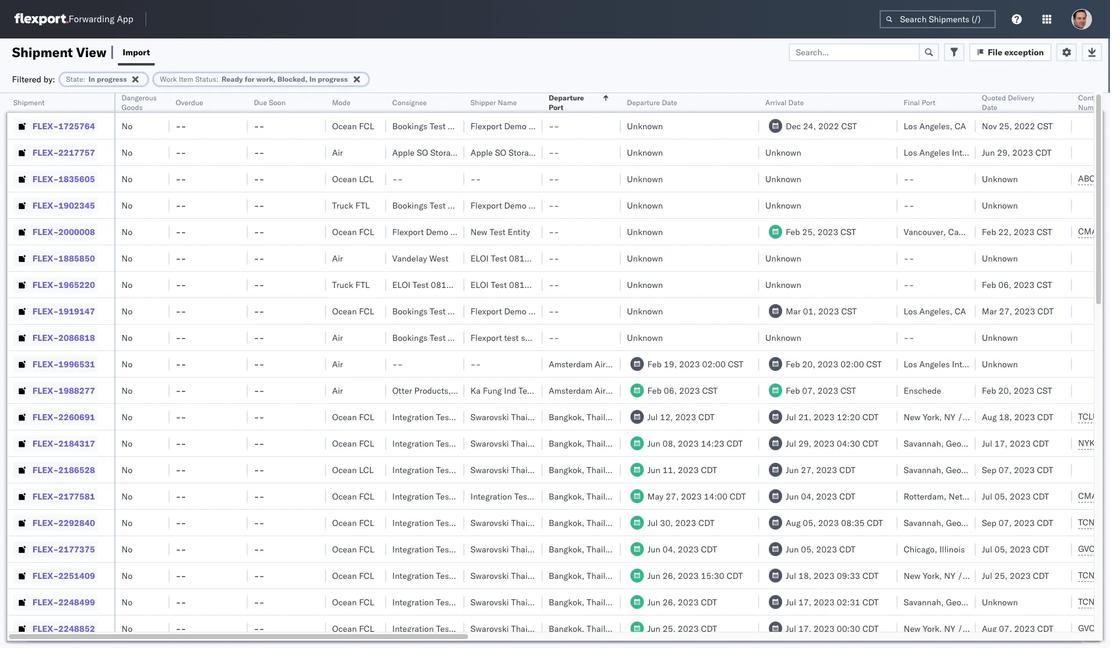 Task type: describe. For each thing, give the bounding box(es) containing it.
05, up 'jul 25, 2023 cdt'
[[995, 544, 1008, 555]]

flex- for 2184317
[[32, 438, 58, 449]]

flex- for 1885850
[[32, 253, 58, 264]]

flex-1885850 button
[[13, 250, 97, 267]]

delivery
[[1008, 93, 1034, 102]]

flex-2086818
[[32, 332, 95, 343]]

mar 01, 2023 cst
[[786, 306, 857, 317]]

ca for nov
[[955, 121, 966, 131]]

/ for jul 25, 2023 cdt
[[958, 571, 963, 582]]

date for arrival date
[[788, 98, 804, 107]]

05, up the jun 05, 2023 cdt
[[803, 518, 816, 529]]

angeles for unknown
[[919, 359, 950, 370]]

ca for mar
[[955, 306, 966, 317]]

30,
[[660, 518, 673, 529]]

2 not from the left
[[560, 147, 576, 158]]

abcu12
[[1078, 173, 1110, 184]]

truck for eloi
[[332, 279, 353, 290]]

mar for mar 01, 2023 cst
[[786, 306, 801, 317]]

1 not from the left
[[481, 147, 498, 158]]

shipper
[[521, 332, 550, 343]]

york, for jul 25, 2023 cdt
[[923, 571, 942, 582]]

1 apple from the left
[[392, 147, 415, 158]]

flex-1902345
[[32, 200, 95, 211]]

savannah, for aug 05, 2023 08:35 cdt
[[904, 518, 944, 529]]

jun 29, 2023 cdt
[[982, 147, 1052, 158]]

arrival date
[[765, 98, 804, 107]]

flex-2260691 button
[[13, 409, 97, 426]]

18, for aug
[[999, 412, 1012, 423]]

jun up "jun 25, 2023 cdt"
[[647, 597, 660, 608]]

jun 25, 2023 cdt
[[647, 624, 717, 635]]

container numbers
[[1078, 93, 1110, 112]]

final
[[904, 98, 920, 107]]

cmau20
[[1078, 491, 1110, 502]]

flexport up vandelay
[[392, 227, 424, 237]]

state
[[66, 74, 83, 83]]

2 so from the left
[[495, 147, 506, 158]]

work
[[160, 74, 177, 83]]

name
[[498, 98, 517, 107]]

blocked,
[[277, 74, 308, 83]]

flex- for 1996531
[[32, 359, 58, 370]]

02:00 for feb 19, 2023 02:00 cst
[[702, 359, 726, 370]]

rotterdam, netherlands
[[904, 491, 996, 502]]

consignee for flex-1902345
[[448, 200, 488, 211]]

ocean for flex-1919147
[[332, 306, 357, 317]]

jun down jun 27, 2023 cdt
[[786, 491, 799, 502]]

jun left 08,
[[647, 438, 660, 449]]

vancouver, canada
[[904, 227, 978, 237]]

Search Shipments (/) text field
[[880, 10, 996, 28]]

georgia for aug 05, 2023 08:35 cdt
[[946, 518, 976, 529]]

import
[[123, 47, 150, 57]]

jul 21, 2023 12:20 cdt
[[786, 412, 879, 423]]

york, for aug 07, 2023 cdt
[[923, 624, 942, 635]]

07, for jul 17, 2023 00:30 cdt
[[999, 624, 1012, 635]]

no for flex-2177581
[[122, 491, 133, 502]]

bookings for flex-1902345
[[392, 200, 428, 211]]

container numbers button
[[1072, 91, 1110, 113]]

bangkok, for jun 26, 2023 cdt
[[549, 597, 584, 608]]

departure date button
[[621, 96, 747, 108]]

flex- for 2217757
[[32, 147, 58, 158]]

2251409
[[58, 571, 95, 582]]

0 horizontal spatial jun 04, 2023 cdt
[[647, 544, 717, 555]]

2248499
[[58, 597, 95, 608]]

jun 26, 2023 cdt
[[647, 597, 717, 608]]

flexport for 1902345
[[471, 200, 502, 211]]

2177375
[[58, 544, 95, 555]]

no for flex-2292840
[[122, 518, 133, 529]]

15:30
[[701, 571, 724, 582]]

flex-1919147
[[32, 306, 95, 317]]

air for vandelay west
[[332, 253, 343, 264]]

0 horizontal spatial feb 06, 2023 cst
[[647, 385, 718, 396]]

1 horizontal spatial feb 06, 2023 cst
[[982, 279, 1052, 290]]

081801 for eloi test 081801
[[509, 279, 540, 290]]

enschede
[[904, 385, 941, 396]]

3 resize handle column header from the left
[[233, 93, 248, 649]]

2 use) from the left
[[579, 147, 600, 158]]

12:20
[[837, 412, 860, 423]]

flex-1902345 button
[[13, 197, 97, 214]]

flex-2248499 button
[[13, 594, 97, 611]]

los angeles, ca for mar
[[904, 306, 966, 317]]

nov 25, 2022 cst
[[982, 121, 1053, 131]]

due soon
[[254, 98, 286, 107]]

sep 07, 2023 cdt for jun 27, 2023 cdt
[[982, 465, 1053, 476]]

port for final port
[[922, 98, 935, 107]]

ocean fcl for flex-2177375
[[332, 544, 374, 555]]

1 apple so storage (do not use) from the left
[[392, 147, 522, 158]]

by:
[[44, 74, 55, 85]]

swarovski for jun 08, 2023 14:23 cdt
[[471, 438, 509, 449]]

georgia for jun 27, 2023 cdt
[[946, 465, 976, 476]]

07, up 21,
[[802, 385, 815, 396]]

departure port button
[[543, 91, 609, 113]]

quoted delivery date button
[[976, 91, 1060, 113]]

fcl for flex-2177581
[[359, 491, 374, 502]]

bangkok, thailand for jun 26, 2023 cdt
[[549, 597, 620, 608]]

flex- for 1919147
[[32, 306, 58, 317]]

2186528
[[58, 465, 95, 476]]

1 horizontal spatial 06,
[[998, 279, 1012, 290]]

11,
[[663, 465, 676, 476]]

resize handle column header for mode
[[372, 93, 386, 649]]

savannah, georgia for jun 27, 2023 cdt
[[904, 465, 976, 476]]

dec 24, 2022 cst
[[786, 121, 857, 131]]

flexport demo shipper co. for flex-1725764
[[471, 121, 572, 131]]

feb 22, 2023 cst
[[982, 227, 1052, 237]]

new york, ny / newark, nj for aug 07, 2023 cdt
[[904, 624, 1008, 635]]

departure port
[[549, 93, 584, 112]]

jul 17, 2023 cdt
[[982, 438, 1049, 449]]

eloi for vandelay west
[[471, 253, 489, 264]]

forwarding
[[69, 14, 114, 25]]

flex-2186528
[[32, 465, 95, 476]]

2260691
[[58, 412, 95, 423]]

date for departure date
[[662, 98, 677, 107]]

4 los from the top
[[904, 359, 917, 370]]

dec
[[786, 121, 801, 131]]

savannah, for jul 17, 2023 02:31 cdt
[[904, 597, 944, 608]]

forwarding app link
[[14, 13, 133, 25]]

flex- for 2086818
[[32, 332, 58, 343]]

shipper left the 'entity'
[[451, 227, 480, 237]]

canada
[[948, 227, 978, 237]]

flex- for 2177375
[[32, 544, 58, 555]]

view
[[76, 44, 107, 60]]

1 (do from the left
[[462, 147, 479, 158]]

flex-2177375
[[32, 544, 95, 555]]

flex-1725764 button
[[13, 118, 97, 134]]

soon
[[269, 98, 286, 107]]

aug 07, 2023 cdt
[[982, 624, 1054, 635]]

1965220
[[58, 279, 95, 290]]

20, for feb 20, 2023 02:00 cst
[[802, 359, 815, 370]]

netherlands
[[949, 491, 996, 502]]

fcl for flex-2260691
[[359, 412, 374, 423]]

aug 05, 2023 08:35 cdt
[[786, 518, 883, 529]]

05, up jul 18, 2023 09:33 cdt
[[801, 544, 814, 555]]

0 horizontal spatial 04,
[[663, 544, 676, 555]]

05, down jul 17, 2023 cdt
[[995, 491, 1008, 502]]

12,
[[660, 412, 673, 423]]

flex-2217757 button
[[13, 144, 97, 161]]

exception
[[1005, 47, 1044, 57]]

flex- for 1835605
[[32, 174, 58, 184]]

1 in from the left
[[88, 74, 95, 83]]

4 resize handle column header from the left
[[312, 93, 326, 649]]

truck ftl for eloi test 081801
[[332, 279, 370, 290]]

26, for jun 26, 2023 15:30 cdt
[[663, 571, 676, 582]]

filtered by:
[[12, 74, 55, 85]]

flex-1965220 button
[[13, 276, 97, 293]]

bookings test consignee for flex-2086818
[[392, 332, 488, 343]]

chicago,
[[904, 544, 937, 555]]

flex-1988277 button
[[13, 382, 97, 399]]

los for mar
[[904, 306, 917, 317]]

fcl for flex-2248852
[[359, 624, 374, 635]]

due
[[254, 98, 267, 107]]

vandelay west
[[392, 253, 448, 264]]

ready
[[222, 74, 243, 83]]

1885850
[[58, 253, 95, 264]]

2 apple so storage (do not use) from the left
[[471, 147, 600, 158]]

19,
[[664, 359, 677, 370]]

bookings for flex-1919147
[[392, 306, 428, 317]]

llc
[[453, 385, 468, 396]]

ocean lcl for --
[[332, 174, 374, 184]]

swarovski for jun 11, 2023 cdt
[[471, 465, 509, 476]]

ny for aug 18, 2023 cdt
[[944, 412, 955, 423]]

bangkok, for jun 04, 2023 cdt
[[549, 544, 584, 555]]

jul 05, 2023 cdt for rotterdam, netherlands
[[982, 491, 1049, 502]]

/ for aug 18, 2023 cdt
[[958, 412, 963, 423]]

2177581
[[58, 491, 95, 502]]

ocean for flex-2260691
[[332, 412, 357, 423]]

co. for nov 25, 2022 cst
[[561, 121, 572, 131]]

eloi test 081801 down vandelay west
[[392, 279, 462, 290]]

2 progress from the left
[[318, 74, 348, 83]]

1 : from the left
[[83, 74, 85, 83]]

air for --
[[332, 359, 343, 370]]

jun up jul 18, 2023 09:33 cdt
[[786, 544, 799, 555]]

17, for jul 17, 2023 cdt
[[995, 438, 1008, 449]]

1 horizontal spatial jun 04, 2023 cdt
[[786, 491, 856, 502]]

no for flex-1902345
[[122, 200, 133, 211]]

resize handle column header for final port
[[962, 93, 976, 649]]

international for jun 29, 2023 cdt
[[952, 147, 1001, 158]]

flexport for 1725764
[[471, 121, 502, 131]]

2 storage from the left
[[509, 147, 538, 158]]

final port button
[[898, 96, 964, 108]]

flex-2177375 button
[[13, 541, 97, 558]]

illinois
[[940, 544, 965, 555]]

ocean for flex-2248852
[[332, 624, 357, 635]]

081801 for vandelay west
[[509, 253, 540, 264]]

work,
[[256, 74, 276, 83]]

no for flex-2086818
[[122, 332, 133, 343]]

swarovski for jun 26, 2023 cdt
[[471, 597, 509, 608]]

no for flex-1725764
[[122, 121, 133, 131]]

flexport demo shipper co. up 'west'
[[392, 227, 494, 237]]

1 storage from the left
[[430, 147, 459, 158]]

tech
[[519, 385, 537, 396]]

resize handle column header for departure port
[[607, 93, 621, 649]]

bangkok, thailand for jun 04, 2023 cdt
[[549, 544, 620, 555]]

1996531
[[58, 359, 95, 370]]

resize handle column header for quoted delivery date
[[1058, 93, 1072, 649]]

1 use) from the left
[[500, 147, 522, 158]]

resize handle column header for departure date
[[745, 93, 759, 649]]

ocean fcl for flex-2251409
[[332, 571, 374, 582]]

flex-2184317
[[32, 438, 95, 449]]

jul 18, 2023 09:33 cdt
[[786, 571, 879, 582]]

jun 27, 2023 cdt
[[786, 465, 856, 476]]

flex-2251409 button
[[13, 568, 97, 585]]

08,
[[663, 438, 676, 449]]

file exception
[[988, 47, 1044, 57]]

1 so from the left
[[417, 147, 428, 158]]



Task type: vqa. For each thing, say whether or not it's contained in the screenshot.


Task type: locate. For each thing, give the bounding box(es) containing it.
2 ca from the top
[[955, 306, 966, 317]]

sep for aug 05, 2023 08:35 cdt
[[982, 518, 997, 529]]

lcl for --
[[359, 174, 374, 184]]

9 ocean fcl from the top
[[332, 571, 374, 582]]

eloi test 081801 down new test entity
[[471, 253, 540, 264]]

flex-1885850
[[32, 253, 95, 264]]

international down nov
[[952, 147, 1001, 158]]

0 horizontal spatial port
[[549, 103, 564, 112]]

resize handle column header
[[100, 93, 114, 649], [155, 93, 170, 649], [233, 93, 248, 649], [312, 93, 326, 649], [372, 93, 386, 649], [450, 93, 465, 649], [528, 93, 543, 649], [607, 93, 621, 649], [745, 93, 759, 649], [883, 93, 898, 649], [962, 93, 976, 649], [1058, 93, 1072, 649]]

sep 07, 2023 cdt down jul 17, 2023 cdt
[[982, 465, 1053, 476]]

jun down jul 29, 2023 04:30 cdt
[[786, 465, 799, 476]]

bookings test consignee up 'west'
[[392, 200, 488, 211]]

29, down 21,
[[798, 438, 812, 449]]

in right state
[[88, 74, 95, 83]]

4 ocean fcl from the top
[[332, 412, 374, 423]]

sep up the netherlands
[[982, 465, 997, 476]]

demo up 'west'
[[426, 227, 448, 237]]

apple down the shipper name
[[471, 147, 493, 158]]

eloi test 081801 up flexport test shipper
[[471, 279, 540, 290]]

new york, ny / newark, nj for jul 25, 2023 cdt
[[904, 571, 1008, 582]]

1 horizontal spatial 27,
[[801, 465, 814, 476]]

0 vertical spatial sep 07, 2023 cdt
[[982, 465, 1053, 476]]

1 vertical spatial 17,
[[798, 597, 812, 608]]

2 vertical spatial /
[[958, 624, 963, 635]]

ny for aug 07, 2023 cdt
[[944, 624, 955, 635]]

ocean fcl for flex-2177581
[[332, 491, 374, 502]]

los angeles, ca
[[904, 121, 966, 131], [904, 306, 966, 317]]

flex-2177581 button
[[13, 488, 97, 505]]

feb
[[786, 227, 800, 237], [982, 227, 996, 237], [982, 279, 996, 290], [647, 359, 662, 370], [786, 359, 800, 370], [647, 385, 662, 396], [786, 385, 800, 396], [982, 385, 996, 396]]

jul 05, 2023 cdt down jul 17, 2023 cdt
[[982, 491, 1049, 502]]

0 vertical spatial sep
[[982, 465, 997, 476]]

fcl for flex-2292840
[[359, 518, 374, 529]]

1 jul 05, 2023 cdt from the top
[[982, 491, 1049, 502]]

0 horizontal spatial in
[[88, 74, 95, 83]]

8 ocean from the top
[[332, 491, 357, 502]]

09:33
[[837, 571, 860, 582]]

flexport. image
[[14, 13, 69, 25]]

0 horizontal spatial :
[[83, 74, 85, 83]]

use) down name
[[500, 147, 522, 158]]

truck for bookings
[[332, 200, 353, 211]]

06, up mar 27, 2023 cdt
[[998, 279, 1012, 290]]

ny
[[944, 412, 955, 423], [944, 571, 955, 582], [944, 624, 955, 635]]

flex- up flex-1919147 button
[[32, 279, 58, 290]]

3 new york, ny / newark, nj from the top
[[904, 624, 1008, 635]]

nj up aug 07, 2023 cdt
[[999, 571, 1008, 582]]

6 resize handle column header from the left
[[450, 93, 465, 649]]

consignee for flex-1919147
[[448, 306, 488, 317]]

departure date
[[627, 98, 677, 107]]

file exception button
[[969, 43, 1052, 61], [969, 43, 1052, 61]]

feb 06, 2023 cst
[[982, 279, 1052, 290], [647, 385, 718, 396]]

1 ny from the top
[[944, 412, 955, 423]]

airport up feb 20, 2023 cst
[[1003, 359, 1030, 370]]

14 flex- from the top
[[32, 465, 58, 476]]

04, down 30,
[[663, 544, 676, 555]]

swarovski thailand test for jun 04, 2023 cdt
[[471, 544, 562, 555]]

flex- inside 'button'
[[32, 412, 58, 423]]

flex- up flex-1988277 button
[[32, 359, 58, 370]]

0 horizontal spatial 18,
[[798, 571, 812, 582]]

flex- up flex-1965220 button
[[32, 253, 58, 264]]

1 vertical spatial new york, ny / newark, nj
[[904, 571, 1008, 582]]

Search... text field
[[789, 43, 920, 61]]

jul 17, 2023 00:30 cdt
[[786, 624, 879, 635]]

flex-1996531 button
[[13, 356, 97, 373]]

1 vertical spatial angeles
[[919, 359, 950, 370]]

ocean
[[332, 121, 357, 131], [332, 174, 357, 184], [332, 227, 357, 237], [332, 306, 357, 317], [332, 412, 357, 423], [332, 438, 357, 449], [332, 465, 357, 476], [332, 491, 357, 502], [332, 518, 357, 529], [332, 544, 357, 555], [332, 571, 357, 582], [332, 597, 357, 608], [332, 624, 357, 635]]

ind
[[504, 385, 516, 396]]

flex-2292840
[[32, 518, 95, 529]]

date inside button
[[788, 98, 804, 107]]

1 international from the top
[[952, 147, 1001, 158]]

3 ocean from the top
[[332, 227, 357, 237]]

5 bangkok, thailand from the top
[[549, 518, 620, 529]]

flex- for 2260691
[[32, 412, 58, 423]]

1 vertical spatial 06,
[[664, 385, 677, 396]]

1 savannah, georgia from the top
[[904, 438, 976, 449]]

06, down 19,
[[664, 385, 677, 396]]

0 vertical spatial 17,
[[995, 438, 1008, 449]]

2 georgia from the top
[[946, 465, 976, 476]]

12 no from the top
[[122, 412, 133, 423]]

flexport demo shipper co. for flex-1919147
[[471, 306, 572, 317]]

3 los from the top
[[904, 306, 917, 317]]

angeles, for mar 27, 2023 cdt
[[919, 306, 953, 317]]

aug down 'jul 25, 2023 cdt'
[[982, 624, 997, 635]]

2 fcl from the top
[[359, 227, 374, 237]]

jun 04, 2023 cdt down jul 30, 2023 cdt
[[647, 544, 717, 555]]

resize handle column header for arrival date
[[883, 93, 898, 649]]

work item status : ready for work, blocked, in progress
[[160, 74, 348, 83]]

item
[[179, 74, 193, 83]]

0 horizontal spatial 06,
[[664, 385, 677, 396]]

savannah, down chicago,
[[904, 597, 944, 608]]

0 horizontal spatial departure
[[549, 93, 584, 102]]

1 vertical spatial los angeles international airport
[[904, 359, 1030, 370]]

04,
[[801, 491, 814, 502], [663, 544, 676, 555]]

25, for feb
[[802, 227, 815, 237]]

02:31
[[837, 597, 860, 608]]

0 horizontal spatial so
[[417, 147, 428, 158]]

1 horizontal spatial date
[[788, 98, 804, 107]]

1 vertical spatial feb 06, 2023 cst
[[647, 385, 718, 396]]

ocean for flex-2184317
[[332, 438, 357, 449]]

flexport for 1919147
[[471, 306, 502, 317]]

1 vertical spatial jun 04, 2023 cdt
[[647, 544, 717, 555]]

ocean for flex-2177581
[[332, 491, 357, 502]]

2 in from the left
[[309, 74, 316, 83]]

jun up "jun 26, 2023 cdt"
[[647, 571, 660, 582]]

consignee up new test entity
[[448, 200, 488, 211]]

air for otter products, llc
[[332, 385, 343, 396]]

nov
[[982, 121, 997, 131]]

flex- down flex-1835605 button on the top left of the page
[[32, 200, 58, 211]]

flexport demo shipper co. for flex-1902345
[[471, 200, 572, 211]]

/ left aug 18, 2023 cdt at the right bottom of page
[[958, 412, 963, 423]]

29, for jul
[[798, 438, 812, 449]]

new for jun 25, 2023 cdt
[[904, 624, 921, 635]]

1 ca from the top
[[955, 121, 966, 131]]

swarovski for jul 12, 2023 cdt
[[471, 412, 509, 423]]

1 horizontal spatial 20,
[[998, 385, 1012, 396]]

demo up the 'entity'
[[504, 200, 527, 211]]

2 angeles, from the top
[[919, 306, 953, 317]]

2 bookings test consignee from the top
[[392, 200, 488, 211]]

2022
[[818, 121, 839, 131], [1014, 121, 1035, 131]]

1 vertical spatial nj
[[999, 571, 1008, 582]]

jul 25, 2023 cdt
[[982, 571, 1049, 582]]

2 : from the left
[[216, 74, 219, 83]]

consignee right mode button
[[392, 98, 427, 107]]

flex- down flex-2251409 button on the bottom of page
[[32, 597, 58, 608]]

flex- up flex-2260691 'button'
[[32, 385, 58, 396]]

air
[[332, 147, 343, 158], [332, 253, 343, 264], [332, 332, 343, 343], [332, 359, 343, 370], [332, 385, 343, 396]]

shipper inside button
[[471, 98, 496, 107]]

1 newark, from the top
[[965, 412, 997, 423]]

18, down the jun 05, 2023 cdt
[[798, 571, 812, 582]]

1 los angeles, ca from the top
[[904, 121, 966, 131]]

nj for 18,
[[999, 412, 1008, 423]]

1 vertical spatial ny
[[944, 571, 955, 582]]

ftl for bookings
[[355, 200, 370, 211]]

2 vertical spatial nj
[[999, 624, 1008, 635]]

1 ocean lcl from the top
[[332, 174, 374, 184]]

1 horizontal spatial apple
[[471, 147, 493, 158]]

no for flex-1919147
[[122, 306, 133, 317]]

07,
[[802, 385, 815, 396], [999, 465, 1012, 476], [999, 518, 1012, 529], [999, 624, 1012, 635]]

5 resize handle column header from the left
[[372, 93, 386, 649]]

0 horizontal spatial 27,
[[666, 491, 679, 502]]

5 bangkok, from the top
[[549, 518, 584, 529]]

(do down the departure port
[[540, 147, 557, 158]]

0 vertical spatial newark,
[[965, 412, 997, 423]]

2 horizontal spatial date
[[982, 103, 998, 112]]

port inside final port button
[[922, 98, 935, 107]]

3 bangkok, from the top
[[549, 465, 584, 476]]

2 mar from the left
[[982, 306, 997, 317]]

6 swarovski thailand test from the top
[[471, 571, 562, 582]]

departure inside button
[[549, 93, 584, 102]]

1 horizontal spatial :
[[216, 74, 219, 83]]

flex- for 2248499
[[32, 597, 58, 608]]

angeles
[[919, 147, 950, 158], [919, 359, 950, 370]]

4 fcl from the top
[[359, 412, 374, 423]]

1 savannah, from the top
[[904, 438, 944, 449]]

bookings test consignee for flex-1725764
[[392, 121, 488, 131]]

2 truck ftl from the top
[[332, 279, 370, 290]]

resize handle column header for dangerous goods
[[155, 93, 170, 649]]

2022 for 25,
[[1014, 121, 1035, 131]]

co.
[[561, 121, 572, 131], [561, 200, 572, 211], [482, 227, 494, 237], [561, 306, 572, 317]]

1835605
[[58, 174, 95, 184]]

07, down jul 17, 2023 cdt
[[999, 465, 1012, 476]]

flex-1835605 button
[[13, 171, 97, 187]]

consignee up flexport test shipper
[[448, 306, 488, 317]]

1 vertical spatial ocean lcl
[[332, 465, 374, 476]]

air for bookings test consignee
[[332, 332, 343, 343]]

2 vertical spatial york,
[[923, 624, 942, 635]]

12 resize handle column header from the left
[[1058, 93, 1072, 649]]

air for apple so storage (do not use)
[[332, 147, 343, 158]]

2 vertical spatial new york, ny / newark, nj
[[904, 624, 1008, 635]]

2 ftl from the top
[[355, 279, 370, 290]]

no for flex-1885850
[[122, 253, 133, 264]]

bookings for flex-1725764
[[392, 121, 428, 131]]

no for flex-2184317
[[122, 438, 133, 449]]

aug 18, 2023 cdt
[[982, 412, 1054, 423]]

forwarding app
[[69, 14, 133, 25]]

flex- for 1725764
[[32, 121, 58, 131]]

ocean lcl
[[332, 174, 374, 184], [332, 465, 374, 476]]

0 vertical spatial angeles
[[919, 147, 950, 158]]

apple
[[392, 147, 415, 158], [471, 147, 493, 158]]

0 vertical spatial new york, ny / newark, nj
[[904, 412, 1008, 423]]

2 vertical spatial newark,
[[965, 624, 997, 635]]

shipment inside button
[[13, 98, 45, 107]]

may 27, 2023 14:00 cdt
[[647, 491, 746, 502]]

1 vertical spatial sep 07, 2023 cdt
[[982, 518, 1053, 529]]

jun left 11,
[[647, 465, 660, 476]]

savannah,
[[904, 438, 944, 449], [904, 465, 944, 476], [904, 518, 944, 529], [904, 597, 944, 608]]

1 vertical spatial tcnu70
[[1078, 597, 1110, 608]]

jun 05, 2023 cdt
[[786, 544, 856, 555]]

0 horizontal spatial storage
[[430, 147, 459, 158]]

flex- down 'flex-2248499' button
[[32, 624, 58, 635]]

in right blocked,
[[309, 74, 316, 83]]

jun 11, 2023 cdt
[[647, 465, 717, 476]]

/ left aug 07, 2023 cdt
[[958, 624, 963, 635]]

shipper down the departure port
[[529, 121, 558, 131]]

2 air from the top
[[332, 253, 343, 264]]

0 vertical spatial shipment
[[12, 44, 73, 60]]

7 bangkok, thailand from the top
[[549, 571, 620, 582]]

ocean for flex-2251409
[[332, 571, 357, 582]]

ocean fcl for flex-1919147
[[332, 306, 374, 317]]

jun down "jun 26, 2023 cdt"
[[647, 624, 660, 635]]

0 horizontal spatial 02:00
[[702, 359, 726, 370]]

no for flex-2000008
[[122, 227, 133, 237]]

jun down nov
[[982, 147, 995, 158]]

20, up the "feb 07, 2023 cst"
[[802, 359, 815, 370]]

13 flex- from the top
[[32, 438, 58, 449]]

1 horizontal spatial mar
[[982, 306, 997, 317]]

18, for jul
[[798, 571, 812, 582]]

ftl
[[355, 200, 370, 211], [355, 279, 370, 290]]

nj up jul 17, 2023 cdt
[[999, 412, 1008, 423]]

0 vertical spatial york,
[[923, 412, 942, 423]]

dangerous goods button
[[116, 91, 165, 113]]

thailand
[[511, 412, 544, 423], [587, 412, 620, 423], [511, 438, 544, 449], [587, 438, 620, 449], [511, 465, 544, 476], [587, 465, 620, 476], [587, 491, 620, 502], [511, 518, 544, 529], [587, 518, 620, 529], [511, 544, 544, 555], [587, 544, 620, 555], [511, 571, 544, 582], [587, 571, 620, 582], [511, 597, 544, 608], [587, 597, 620, 608], [511, 624, 544, 635], [587, 624, 620, 635]]

cmau10
[[1078, 226, 1110, 237]]

filtered
[[12, 74, 41, 85]]

18, up jul 17, 2023 cdt
[[999, 412, 1012, 423]]

1 vertical spatial gvcu52
[[1078, 623, 1110, 634]]

york,
[[923, 412, 942, 423], [923, 571, 942, 582], [923, 624, 942, 635]]

1 angeles from the top
[[919, 147, 950, 158]]

bangkok, for jun 25, 2023 cdt
[[549, 624, 584, 635]]

04:30
[[837, 438, 860, 449]]

1 vertical spatial newark,
[[965, 571, 997, 582]]

0 vertical spatial jul 05, 2023 cdt
[[982, 491, 1049, 502]]

2 gvcu52 from the top
[[1078, 623, 1110, 634]]

1 horizontal spatial 29,
[[997, 147, 1010, 158]]

1 vertical spatial angeles,
[[919, 306, 953, 317]]

1 horizontal spatial in
[[309, 74, 316, 83]]

overdue
[[176, 98, 203, 107]]

bangkok, thailand for jul 12, 2023 cdt
[[549, 412, 620, 423]]

los for jun
[[904, 147, 917, 158]]

-
[[176, 121, 181, 131], [181, 121, 186, 131], [254, 121, 259, 131], [259, 121, 264, 131], [549, 121, 554, 131], [554, 121, 559, 131], [176, 147, 181, 158], [181, 147, 186, 158], [254, 147, 259, 158], [259, 147, 264, 158], [549, 147, 554, 158], [554, 147, 559, 158], [176, 174, 181, 184], [181, 174, 186, 184], [254, 174, 259, 184], [259, 174, 264, 184], [392, 174, 398, 184], [398, 174, 403, 184], [471, 174, 476, 184], [476, 174, 481, 184], [549, 174, 554, 184], [554, 174, 559, 184], [904, 174, 909, 184], [909, 174, 914, 184], [176, 200, 181, 211], [181, 200, 186, 211], [254, 200, 259, 211], [259, 200, 264, 211], [549, 200, 554, 211], [554, 200, 559, 211], [904, 200, 909, 211], [909, 200, 914, 211], [176, 227, 181, 237], [181, 227, 186, 237], [254, 227, 259, 237], [259, 227, 264, 237], [549, 227, 554, 237], [554, 227, 559, 237], [176, 253, 181, 264], [181, 253, 186, 264], [254, 253, 259, 264], [259, 253, 264, 264], [549, 253, 554, 264], [554, 253, 559, 264], [904, 253, 909, 264], [909, 253, 914, 264], [176, 279, 181, 290], [181, 279, 186, 290], [254, 279, 259, 290], [259, 279, 264, 290], [549, 279, 554, 290], [554, 279, 559, 290], [904, 279, 909, 290], [909, 279, 914, 290], [176, 306, 181, 317], [181, 306, 186, 317], [254, 306, 259, 317], [259, 306, 264, 317], [549, 306, 554, 317], [554, 306, 559, 317], [176, 332, 181, 343], [181, 332, 186, 343], [254, 332, 259, 343], [259, 332, 264, 343], [549, 332, 554, 343], [554, 332, 559, 343], [904, 332, 909, 343], [909, 332, 914, 343], [176, 359, 181, 370], [181, 359, 186, 370], [254, 359, 259, 370], [259, 359, 264, 370], [392, 359, 398, 370], [398, 359, 403, 370], [471, 359, 476, 370], [476, 359, 481, 370], [176, 385, 181, 396], [181, 385, 186, 396], [254, 385, 259, 396], [259, 385, 264, 396], [176, 412, 181, 423], [181, 412, 186, 423], [254, 412, 259, 423], [259, 412, 264, 423], [176, 438, 181, 449], [181, 438, 186, 449], [254, 438, 259, 449], [259, 438, 264, 449], [176, 465, 181, 476], [181, 465, 186, 476], [254, 465, 259, 476], [259, 465, 264, 476], [176, 491, 181, 502], [181, 491, 186, 502], [254, 491, 259, 502], [259, 491, 264, 502], [176, 518, 181, 529], [181, 518, 186, 529], [254, 518, 259, 529], [259, 518, 264, 529], [176, 544, 181, 555], [181, 544, 186, 555], [254, 544, 259, 555], [259, 544, 264, 555], [176, 571, 181, 582], [181, 571, 186, 582], [254, 571, 259, 582], [259, 571, 264, 582], [176, 597, 181, 608], [181, 597, 186, 608], [254, 597, 259, 608], [259, 597, 264, 608], [176, 624, 181, 635], [181, 624, 186, 635], [254, 624, 259, 635], [259, 624, 264, 635]]

chicago, illinois
[[904, 544, 965, 555]]

final port
[[904, 98, 935, 107]]

mar 27, 2023 cdt
[[982, 306, 1054, 317]]

bookings test consignee for flex-1902345
[[392, 200, 488, 211]]

apple down the consignee button
[[392, 147, 415, 158]]

demo down name
[[504, 121, 527, 131]]

flex-2000008 button
[[13, 224, 97, 240]]

29, down nov 25, 2022 cst
[[997, 147, 1010, 158]]

3 flex- from the top
[[32, 174, 58, 184]]

flex-1996531
[[32, 359, 95, 370]]

gvcu52 up tcnu30
[[1078, 544, 1110, 555]]

1 vertical spatial jul 05, 2023 cdt
[[982, 544, 1049, 555]]

1 horizontal spatial use)
[[579, 147, 600, 158]]

flex-2000008
[[32, 227, 95, 237]]

24,
[[803, 121, 816, 131]]

11 ocean fcl from the top
[[332, 624, 374, 635]]

nyku97
[[1078, 438, 1110, 449]]

bookings test consignee down 'west'
[[392, 306, 488, 317]]

3 newark, from the top
[[965, 624, 997, 635]]

co
[[576, 385, 586, 396]]

1 vertical spatial lcl
[[359, 465, 374, 476]]

flex- inside button
[[32, 332, 58, 343]]

2 vertical spatial aug
[[982, 624, 997, 635]]

ltd
[[589, 385, 601, 396]]

resize handle column header for shipment
[[100, 93, 114, 649]]

7 ocean from the top
[[332, 465, 357, 476]]

20, up aug 18, 2023 cdt at the right bottom of page
[[998, 385, 1012, 396]]

no for flex-2177375
[[122, 544, 133, 555]]

0 vertical spatial angeles,
[[919, 121, 953, 131]]

flex- up flex-1885850 button
[[32, 227, 58, 237]]

truck ftl for bookings test consignee
[[332, 200, 370, 211]]

2 apple from the left
[[471, 147, 493, 158]]

ocean fcl for flex-2248852
[[332, 624, 374, 635]]

sep 07, 2023 cdt
[[982, 465, 1053, 476], [982, 518, 1053, 529]]

0 vertical spatial los angeles international airport
[[904, 147, 1030, 158]]

aug
[[982, 412, 997, 423], [786, 518, 801, 529], [982, 624, 997, 635]]

1 vertical spatial truck ftl
[[332, 279, 370, 290]]

0 vertical spatial nj
[[999, 412, 1008, 423]]

26, up "jun 25, 2023 cdt"
[[663, 597, 676, 608]]

savannah, down enschede
[[904, 438, 944, 449]]

quoted
[[982, 93, 1006, 102]]

2 jul 05, 2023 cdt from the top
[[982, 544, 1049, 555]]

5 no from the top
[[122, 227, 133, 237]]

so down the consignee button
[[417, 147, 428, 158]]

4 ocean from the top
[[332, 306, 357, 317]]

eloi for eloi test 081801
[[471, 279, 489, 290]]

mode
[[332, 98, 351, 107]]

state : in progress
[[66, 74, 127, 83]]

progress up mode
[[318, 74, 348, 83]]

3 savannah, georgia from the top
[[904, 518, 976, 529]]

17, for jul 17, 2023 02:31 cdt
[[798, 597, 812, 608]]

bookings
[[392, 121, 428, 131], [392, 200, 428, 211], [392, 306, 428, 317], [392, 332, 428, 343]]

2 swarovski thailand test from the top
[[471, 438, 562, 449]]

flex- down flex-1919147 button
[[32, 332, 58, 343]]

2 resize handle column header from the left
[[155, 93, 170, 649]]

flex- for 2186528
[[32, 465, 58, 476]]

0 vertical spatial feb 06, 2023 cst
[[982, 279, 1052, 290]]

airport for unknown
[[1003, 359, 1030, 370]]

1 vertical spatial 20,
[[998, 385, 1012, 396]]

flex- down flex-2186528 button
[[32, 491, 58, 502]]

bangkok, thailand for may 27, 2023 14:00 cdt
[[549, 491, 620, 502]]

consignee left 'test'
[[448, 332, 488, 343]]

fcl for flex-1919147
[[359, 306, 374, 317]]

1 york, from the top
[[923, 412, 942, 423]]

17, down jul 17, 2023 02:31 cdt
[[798, 624, 812, 635]]

1 vertical spatial york,
[[923, 571, 942, 582]]

18 flex- from the top
[[32, 571, 58, 582]]

4 bangkok, thailand from the top
[[549, 491, 620, 502]]

0 vertical spatial 27,
[[999, 306, 1012, 317]]

1 vertical spatial airport
[[1003, 359, 1030, 370]]

5 swarovski from the top
[[471, 544, 509, 555]]

swarovski thailand test for jun 26, 2023 cdt
[[471, 597, 562, 608]]

cst
[[841, 121, 857, 131], [1037, 121, 1053, 131], [841, 227, 856, 237], [1037, 227, 1052, 237], [1037, 279, 1052, 290], [841, 306, 857, 317], [728, 359, 744, 370], [866, 359, 882, 370], [702, 385, 718, 396], [841, 385, 856, 396], [1037, 385, 1052, 396]]

feb 20, 2023 02:00 cst
[[786, 359, 882, 370]]

17, down aug 18, 2023 cdt at the right bottom of page
[[995, 438, 1008, 449]]

1 2022 from the left
[[818, 121, 839, 131]]

not down the shipper name
[[481, 147, 498, 158]]

flex-2086818 button
[[13, 329, 97, 346]]

departure inside button
[[627, 98, 660, 107]]

13 no from the top
[[122, 438, 133, 449]]

0 horizontal spatial (do
[[462, 147, 479, 158]]

0 vertical spatial truck ftl
[[332, 200, 370, 211]]

0 horizontal spatial 20,
[[802, 359, 815, 370]]

fcl for flex-1725764
[[359, 121, 374, 131]]

mode button
[[326, 96, 374, 108]]

0 vertical spatial ocean lcl
[[332, 174, 374, 184]]

flexport up new test entity
[[471, 200, 502, 211]]

feb 06, 2023 cst up jul 12, 2023 cdt
[[647, 385, 718, 396]]

flexport up flexport test shipper
[[471, 306, 502, 317]]

1 horizontal spatial departure
[[627, 98, 660, 107]]

flex- up flex-2086818 button on the bottom of the page
[[32, 306, 58, 317]]

1 horizontal spatial port
[[922, 98, 935, 107]]

1 vertical spatial aug
[[786, 518, 801, 529]]

9 no from the top
[[122, 332, 133, 343]]

1 vertical spatial 29,
[[798, 438, 812, 449]]

1 los from the top
[[904, 121, 917, 131]]

jun 08, 2023 14:23 cdt
[[647, 438, 743, 449]]

:
[[83, 74, 85, 83], [216, 74, 219, 83]]

4 swarovski from the top
[[471, 518, 509, 529]]

9 fcl from the top
[[359, 571, 374, 582]]

22,
[[998, 227, 1012, 237]]

consignee
[[392, 98, 427, 107], [448, 121, 488, 131], [448, 200, 488, 211], [448, 306, 488, 317], [448, 332, 488, 343]]

1 progress from the left
[[97, 74, 127, 83]]

10 no from the top
[[122, 359, 133, 370]]

international for unknown
[[952, 359, 1001, 370]]

sep 07, 2023 cdt for aug 05, 2023 08:35 cdt
[[982, 518, 1053, 529]]

8 fcl from the top
[[359, 544, 374, 555]]

airport for jun 29, 2023 cdt
[[1003, 147, 1030, 158]]

flexport left 'test'
[[471, 332, 502, 343]]

1 horizontal spatial progress
[[318, 74, 348, 83]]

so down name
[[495, 147, 506, 158]]

swarovski thailand test for jul 30, 2023 cdt
[[471, 518, 562, 529]]

jul 05, 2023 cdt for chicago, illinois
[[982, 544, 1049, 555]]

flex- up the flex-2177375 button
[[32, 518, 58, 529]]

1 vertical spatial 04,
[[663, 544, 676, 555]]

for
[[245, 74, 255, 83]]

aug for aug 07, 2023 cdt
[[982, 624, 997, 635]]

0 vertical spatial ny
[[944, 412, 955, 423]]

consignee inside button
[[392, 98, 427, 107]]

9 bangkok, thailand from the top
[[549, 624, 620, 635]]

2 los from the top
[[904, 147, 917, 158]]

numbers
[[1078, 103, 1108, 112]]

shipment down filtered
[[13, 98, 45, 107]]

demo for 1725764
[[504, 121, 527, 131]]

savannah, for jun 27, 2023 cdt
[[904, 465, 944, 476]]

7 swarovski thailand test from the top
[[471, 597, 562, 608]]

eloi test 081801 for test
[[471, 279, 540, 290]]

zhou
[[554, 385, 574, 396]]

4 savannah, from the top
[[904, 597, 944, 608]]

airport
[[1003, 147, 1030, 158], [1003, 359, 1030, 370]]

2022 right 24,
[[818, 121, 839, 131]]

1 gvcu52 from the top
[[1078, 544, 1110, 555]]

1 horizontal spatial (do
[[540, 147, 557, 158]]

co. for unknown
[[561, 200, 572, 211]]

1 vertical spatial ca
[[955, 306, 966, 317]]

no for flex-1988277
[[122, 385, 133, 396]]

los angeles international airport down nov
[[904, 147, 1030, 158]]

0 vertical spatial los angeles, ca
[[904, 121, 966, 131]]

savannah, for jul 29, 2023 04:30 cdt
[[904, 438, 944, 449]]

jun 04, 2023 cdt
[[786, 491, 856, 502], [647, 544, 717, 555]]

departure for port
[[549, 93, 584, 102]]

5 fcl from the top
[[359, 438, 374, 449]]

bangkok, for jun 08, 2023 14:23 cdt
[[549, 438, 584, 449]]

ocean fcl for flex-1725764
[[332, 121, 374, 131]]

1 horizontal spatial 2022
[[1014, 121, 1035, 131]]

9 flex- from the top
[[32, 332, 58, 343]]

bangkok, thailand for jun 25, 2023 cdt
[[549, 624, 620, 635]]

1 lcl from the top
[[359, 174, 374, 184]]

1 horizontal spatial storage
[[509, 147, 538, 158]]

jun 04, 2023 cdt down jun 27, 2023 cdt
[[786, 491, 856, 502]]

0 horizontal spatial use)
[[500, 147, 522, 158]]

ocean fcl
[[332, 121, 374, 131], [332, 227, 374, 237], [332, 306, 374, 317], [332, 412, 374, 423], [332, 438, 374, 449], [332, 491, 374, 502], [332, 518, 374, 529], [332, 544, 374, 555], [332, 571, 374, 582], [332, 597, 374, 608], [332, 624, 374, 635]]

2 sep 07, 2023 cdt from the top
[[982, 518, 1053, 529]]

11 flex- from the top
[[32, 385, 58, 396]]

2023
[[1012, 147, 1033, 158], [818, 227, 838, 237], [1014, 227, 1035, 237], [1014, 279, 1035, 290], [818, 306, 839, 317], [1014, 306, 1035, 317], [679, 359, 700, 370], [818, 359, 838, 370], [679, 385, 700, 396], [818, 385, 838, 396], [1014, 385, 1035, 396], [675, 412, 696, 423], [814, 412, 835, 423], [1014, 412, 1035, 423], [678, 438, 699, 449], [814, 438, 835, 449], [1010, 438, 1031, 449], [678, 465, 699, 476], [816, 465, 837, 476], [1014, 465, 1035, 476], [681, 491, 702, 502], [816, 491, 837, 502], [1010, 491, 1031, 502], [675, 518, 696, 529], [818, 518, 839, 529], [1014, 518, 1035, 529], [678, 544, 699, 555], [816, 544, 837, 555], [1010, 544, 1031, 555], [678, 571, 699, 582], [814, 571, 835, 582], [1010, 571, 1031, 582], [678, 597, 699, 608], [814, 597, 835, 608], [678, 624, 699, 635], [814, 624, 835, 635], [1014, 624, 1035, 635]]

081801
[[509, 253, 540, 264], [431, 279, 462, 290], [509, 279, 540, 290]]

port inside the departure port
[[549, 103, 564, 112]]

4 air from the top
[[332, 359, 343, 370]]

flex- down flex-1725764 button on the top of page
[[32, 147, 58, 158]]

tcnu70 down tcnu30
[[1078, 597, 1110, 608]]

13 ocean from the top
[[332, 624, 357, 635]]

0 vertical spatial tcnu70
[[1078, 517, 1110, 528]]

1 no from the top
[[122, 121, 133, 131]]

feb 19, 2023 02:00 cst
[[647, 359, 744, 370]]

sep 07, 2023 cdt down the netherlands
[[982, 518, 1053, 529]]

co. for mar 27, 2023 cdt
[[561, 306, 572, 317]]

0 vertical spatial truck
[[332, 200, 353, 211]]

storage down name
[[509, 147, 538, 158]]

5 air from the top
[[332, 385, 343, 396]]

ca left mar 27, 2023 cdt
[[955, 306, 966, 317]]

fcl for flex-2248499
[[359, 597, 374, 608]]

1 vertical spatial shipment
[[13, 98, 45, 107]]

shipper up the 'entity'
[[529, 200, 558, 211]]

app
[[117, 14, 133, 25]]

0 vertical spatial 20,
[[802, 359, 815, 370]]

ocean lcl for swarovski thailand test
[[332, 465, 374, 476]]

1 horizontal spatial 04,
[[801, 491, 814, 502]]

aug for aug 18, 2023 cdt
[[982, 412, 997, 423]]

17, up jul 17, 2023 00:30 cdt at the right bottom of page
[[798, 597, 812, 608]]

7 ocean fcl from the top
[[332, 518, 374, 529]]

mar for mar 27, 2023 cdt
[[982, 306, 997, 317]]

1 horizontal spatial not
[[560, 147, 576, 158]]

date inside quoted delivery date
[[982, 103, 998, 112]]

2 los angeles, ca from the top
[[904, 306, 966, 317]]

new test entity
[[471, 227, 530, 237]]

3 air from the top
[[332, 332, 343, 343]]

los angeles, ca for nov
[[904, 121, 966, 131]]

flexport demo shipper co. up 'test'
[[471, 306, 572, 317]]

1 horizontal spatial so
[[495, 147, 506, 158]]

departure for date
[[627, 98, 660, 107]]

1 vertical spatial international
[[952, 359, 1001, 370]]

0 vertical spatial international
[[952, 147, 1001, 158]]

0 vertical spatial 29,
[[997, 147, 1010, 158]]

6 ocean from the top
[[332, 438, 357, 449]]

port right name
[[549, 103, 564, 112]]

aug up the jun 05, 2023 cdt
[[786, 518, 801, 529]]

0 horizontal spatial mar
[[786, 306, 801, 317]]

3 bangkok, thailand from the top
[[549, 465, 620, 476]]

0 vertical spatial 06,
[[998, 279, 1012, 290]]

1 vertical spatial /
[[958, 571, 963, 582]]

17,
[[995, 438, 1008, 449], [798, 597, 812, 608], [798, 624, 812, 635]]

: left ready
[[216, 74, 219, 83]]

17 flex- from the top
[[32, 544, 58, 555]]

2 (do from the left
[[540, 147, 557, 158]]

2 vertical spatial 17,
[[798, 624, 812, 635]]

sep down the netherlands
[[982, 518, 997, 529]]

no for flex-2260691
[[122, 412, 133, 423]]

16 no from the top
[[122, 518, 133, 529]]

0 horizontal spatial date
[[662, 98, 677, 107]]

ca left nov
[[955, 121, 966, 131]]

0 horizontal spatial not
[[481, 147, 498, 158]]

sep for jun 27, 2023 cdt
[[982, 465, 997, 476]]

7 no from the top
[[122, 279, 133, 290]]

bookings up otter
[[392, 332, 428, 343]]

swarovski thailand test
[[471, 412, 562, 423], [471, 438, 562, 449], [471, 465, 562, 476], [471, 518, 562, 529], [471, 544, 562, 555], [471, 571, 562, 582], [471, 597, 562, 608], [471, 624, 562, 635]]

20 flex- from the top
[[32, 624, 58, 635]]

rotterdam,
[[904, 491, 947, 502]]

2 los angeles international airport from the top
[[904, 359, 1030, 370]]

0 vertical spatial lcl
[[359, 174, 374, 184]]

use) down departure port button
[[579, 147, 600, 158]]

apple so storage (do not use)
[[392, 147, 522, 158], [471, 147, 600, 158]]

jun down 30,
[[647, 544, 660, 555]]

1 tcnu70 from the top
[[1078, 517, 1110, 528]]

flex- inside "button"
[[32, 227, 58, 237]]

storage
[[430, 147, 459, 158], [509, 147, 538, 158]]

flexport demo shipper co. up the 'entity'
[[471, 200, 572, 211]]

3 georgia from the top
[[946, 518, 976, 529]]

2 horizontal spatial 27,
[[999, 306, 1012, 317]]

1 vertical spatial 18,
[[798, 571, 812, 582]]



